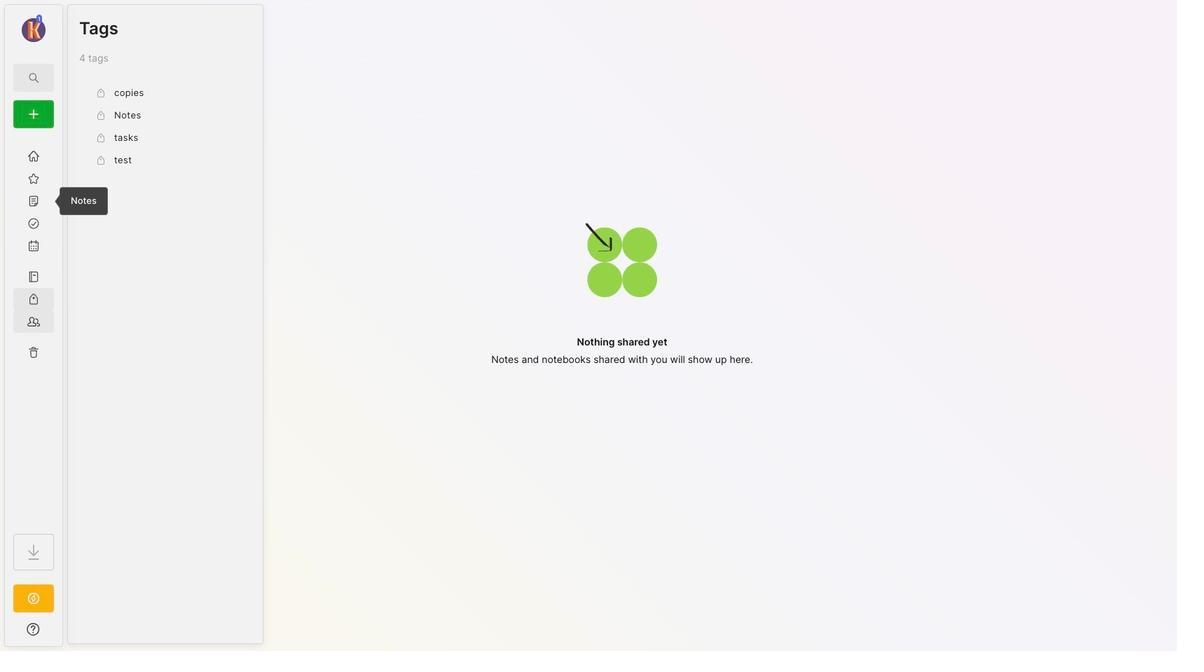 Task type: describe. For each thing, give the bounding box(es) containing it.
WHAT'S NEW field
[[5, 618, 62, 641]]

main element
[[0, 0, 67, 651]]

click to expand image
[[61, 625, 72, 642]]

home image
[[27, 149, 41, 163]]

Account field
[[5, 13, 62, 44]]

tree inside main element
[[5, 137, 62, 522]]



Task type: vqa. For each thing, say whether or not it's contained in the screenshot.
Click to expand image
yes



Task type: locate. For each thing, give the bounding box(es) containing it.
edit search image
[[25, 69, 42, 86]]

tree
[[5, 137, 62, 522]]

row group
[[79, 82, 252, 172]]

upgrade image
[[25, 590, 42, 607]]



